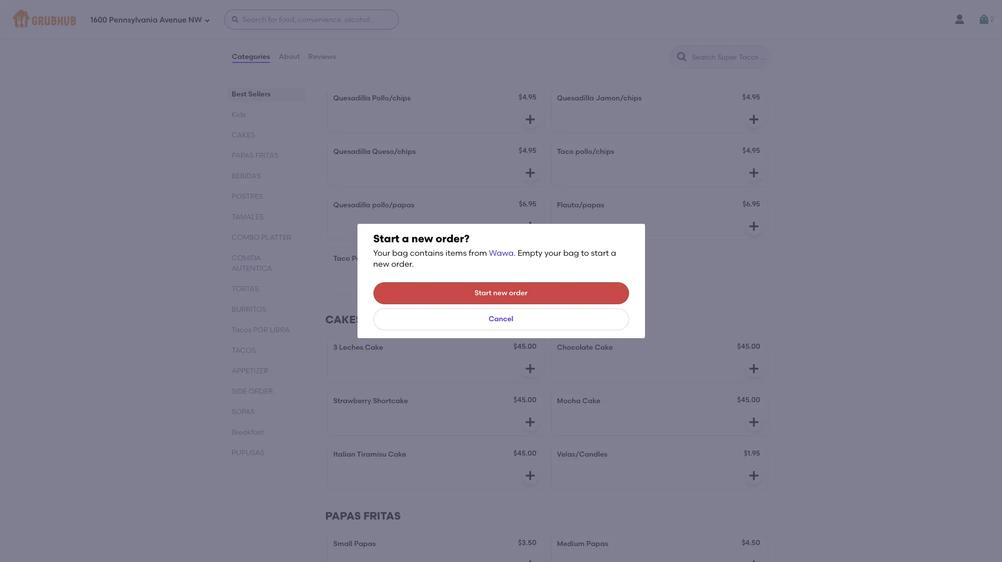 Task type: locate. For each thing, give the bounding box(es) containing it.
1 horizontal spatial papas
[[587, 540, 609, 548]]

tacos por libra
[[232, 326, 290, 334]]

new down your
[[373, 260, 390, 269]]

cakes inside tab
[[232, 131, 255, 139]]

0 horizontal spatial bag
[[392, 248, 408, 258]]

papas right small
[[354, 540, 376, 548]]

0 vertical spatial papas fritas
[[232, 151, 278, 160]]

order
[[509, 289, 528, 297]]

0 horizontal spatial with
[[393, 16, 407, 24]]

svg image
[[979, 13, 991, 25], [231, 15, 239, 23], [524, 113, 536, 125], [748, 113, 760, 125], [524, 167, 536, 179], [524, 220, 536, 232], [524, 363, 536, 375], [524, 470, 536, 482]]

papas fritas up small papas
[[325, 510, 401, 522]]

svg image for medium papas
[[748, 559, 760, 562]]

0 horizontal spatial fritas
[[255, 151, 278, 160]]

1 vertical spatial start
[[475, 289, 492, 297]]

quesadilla left queso/chips
[[333, 147, 371, 156]]

appetizer
[[232, 367, 268, 375]]

contains
[[410, 248, 444, 258]]

1 horizontal spatial a
[[611, 248, 617, 258]]

taco left pollo/chips
[[557, 147, 574, 156]]

1 vertical spatial kids
[[232, 110, 246, 119]]

platter
[[261, 233, 291, 242]]

svg image
[[204, 17, 210, 23], [748, 167, 760, 179], [748, 220, 760, 232], [524, 274, 536, 286], [748, 363, 760, 375], [524, 416, 536, 428], [748, 416, 760, 428], [748, 470, 760, 482], [524, 559, 536, 562], [748, 559, 760, 562]]

cakes down kids "tab"
[[232, 131, 255, 139]]

3 leches cake
[[333, 343, 383, 352]]

a right start on the top right
[[611, 248, 617, 258]]

tacos
[[232, 326, 251, 334]]

categories button
[[232, 39, 271, 75]]

pollo/papas
[[372, 201, 415, 209]]

libra
[[270, 326, 290, 334]]

side order
[[232, 387, 273, 396]]

your bag contains items from wawa .
[[373, 248, 516, 258]]

fried up topped
[[375, 6, 390, 14]]

svg image for taco pollo/chips
[[748, 167, 760, 179]]

taco
[[557, 147, 574, 156], [333, 254, 350, 263]]

por
[[253, 326, 268, 334]]

search icon image
[[676, 51, 688, 63]]

0 horizontal spatial kids
[[232, 110, 246, 119]]

0 vertical spatial with
[[458, 6, 472, 14]]

1 vertical spatial new
[[373, 260, 390, 269]]

0 vertical spatial taco
[[557, 147, 574, 156]]

postres
[[232, 192, 263, 201]]

mexican
[[409, 16, 438, 24]]

svg image for strawberry shortcake
[[524, 416, 536, 428]]

start inside button
[[475, 289, 492, 297]]

1 horizontal spatial papas fritas
[[325, 510, 401, 522]]

0 horizontal spatial papas
[[232, 151, 254, 160]]

0 vertical spatial a
[[402, 232, 409, 245]]

1600
[[90, 15, 107, 24]]

1 horizontal spatial fritas
[[364, 510, 401, 522]]

side
[[232, 387, 247, 396]]

1 vertical spatial taco
[[333, 254, 350, 263]]

fritas inside tab
[[255, 151, 278, 160]]

$45.00 for mocha cake
[[514, 396, 537, 404]]

new left order
[[494, 289, 508, 297]]

cancel button
[[373, 308, 629, 330]]

sauce
[[479, 16, 499, 24]]

shortcake
[[373, 397, 408, 405]]

tortas tab
[[232, 284, 302, 294]]

1 vertical spatial papas fritas
[[325, 510, 401, 522]]

papas up small
[[325, 510, 361, 522]]

$45.00
[[514, 342, 537, 351], [738, 342, 761, 351], [514, 396, 537, 404], [738, 396, 761, 404], [514, 449, 537, 458]]

seasoned
[[474, 6, 506, 14]]

kids down "reviews"
[[325, 64, 349, 76]]

1 horizontal spatial taco
[[557, 147, 574, 156]]

tacos por libra tab
[[232, 325, 302, 335]]

1 vertical spatial a
[[611, 248, 617, 258]]

start for start a new order?
[[373, 232, 400, 245]]

with up red
[[458, 6, 472, 14]]

0 vertical spatial kids
[[325, 64, 349, 76]]

0 horizontal spatial cakes
[[232, 131, 255, 139]]

0 vertical spatial cakes
[[232, 131, 255, 139]]

pork
[[350, 16, 365, 24]]

cactus,
[[439, 16, 464, 24]]

side order tab
[[232, 386, 302, 397]]

papas fritas
[[232, 151, 278, 160], [325, 510, 401, 522]]

cakes
[[232, 131, 255, 139], [325, 313, 362, 326]]

empty your bag to start a new order.
[[373, 248, 617, 269]]

.
[[514, 248, 516, 258]]

bag inside the "empty your bag to start a new order."
[[564, 248, 579, 258]]

fritas up small papas
[[364, 510, 401, 522]]

bag up order.
[[392, 248, 408, 258]]

order?
[[436, 232, 470, 245]]

new
[[412, 232, 433, 245], [373, 260, 390, 269], [494, 289, 508, 297]]

about button
[[278, 39, 301, 75]]

0 vertical spatial new
[[412, 232, 433, 245]]

1 horizontal spatial bag
[[564, 248, 579, 258]]

a
[[402, 232, 409, 245], [611, 248, 617, 258]]

1 horizontal spatial start
[[475, 289, 492, 297]]

start up cancel
[[475, 289, 492, 297]]

italian tiramisu cake
[[333, 450, 406, 459]]

papas up bebidas
[[232, 151, 254, 160]]

papas
[[232, 151, 254, 160], [325, 510, 361, 522]]

0 vertical spatial papas
[[232, 151, 254, 160]]

a up order.
[[402, 232, 409, 245]]

taco left pollo/papas
[[333, 254, 350, 263]]

strawberry
[[333, 397, 371, 405]]

bag
[[392, 248, 408, 258], [564, 248, 579, 258]]

pollo/chips
[[576, 147, 614, 156]]

best
[[232, 90, 247, 98]]

fried up and
[[332, 16, 348, 24]]

1 vertical spatial fried
[[332, 16, 348, 24]]

cake right mocha
[[583, 397, 601, 405]]

2 papas from the left
[[587, 540, 609, 548]]

avenue
[[159, 15, 187, 24]]

quesadilla left pollo/chips at the top left
[[333, 94, 371, 102]]

svg image for flauta/papas
[[748, 220, 760, 232]]

3
[[333, 343, 338, 352]]

fritas
[[255, 151, 278, 160], [364, 510, 401, 522]]

order.
[[392, 260, 414, 269]]

$4.95
[[519, 93, 537, 101], [743, 93, 761, 101], [519, 146, 537, 155], [743, 146, 761, 155]]

0 horizontal spatial taco
[[333, 254, 350, 263]]

papas for medium papas
[[587, 540, 609, 548]]

quesadilla queso/chips
[[333, 147, 416, 156]]

0 vertical spatial fritas
[[255, 151, 278, 160]]

1 papas from the left
[[354, 540, 376, 548]]

2 bag from the left
[[564, 248, 579, 258]]

2 vertical spatial new
[[494, 289, 508, 297]]

your
[[373, 248, 390, 258]]

$4.95 for taco pollo/chips
[[743, 146, 761, 155]]

1 horizontal spatial new
[[412, 232, 433, 245]]

quesadilla left pollo/papas
[[333, 201, 371, 209]]

1 vertical spatial cakes
[[325, 313, 362, 326]]

1 horizontal spatial kids
[[325, 64, 349, 76]]

chocolate cake
[[557, 343, 613, 352]]

0 vertical spatial fried
[[375, 6, 390, 14]]

2 button
[[979, 10, 995, 28]]

0 horizontal spatial papas fritas
[[232, 151, 278, 160]]

tortilla
[[409, 6, 431, 14]]

appetizer tab
[[232, 366, 302, 376]]

svg image for small papas
[[524, 559, 536, 562]]

1 horizontal spatial cakes
[[325, 313, 362, 326]]

svg image inside 'main navigation' navigation
[[204, 17, 210, 23]]

with down corn
[[393, 16, 407, 24]]

fried
[[375, 6, 390, 14], [332, 16, 348, 24]]

your
[[545, 248, 562, 258]]

tiramisu
[[357, 450, 387, 459]]

0 horizontal spatial new
[[373, 260, 390, 269]]

combo
[[232, 233, 260, 242]]

leches
[[339, 343, 364, 352]]

tamales
[[232, 213, 263, 221]]

0 horizontal spatial start
[[373, 232, 400, 245]]

quesadilla left jamon/chips
[[557, 94, 594, 102]]

cakes up leches
[[325, 313, 362, 326]]

bag left to
[[564, 248, 579, 258]]

quesadilla for quesadilla queso/chips
[[333, 147, 371, 156]]

0 horizontal spatial papas
[[354, 540, 376, 548]]

papas
[[354, 540, 376, 548], [587, 540, 609, 548]]

papas fritas up bebidas
[[232, 151, 278, 160]]

cake right chocolate
[[595, 343, 613, 352]]

$4.50
[[742, 539, 761, 547]]

papas inside tab
[[232, 151, 254, 160]]

new inside button
[[494, 289, 508, 297]]

papas fritas tab
[[232, 150, 302, 161]]

kids down best
[[232, 110, 246, 119]]

0 vertical spatial start
[[373, 232, 400, 245]]

1 horizontal spatial papas
[[325, 510, 361, 522]]

stuffed
[[432, 6, 456, 14]]

fritas down cakes tab
[[255, 151, 278, 160]]

start up your
[[373, 232, 400, 245]]

new up contains
[[412, 232, 433, 245]]

0 horizontal spatial a
[[402, 232, 409, 245]]

2 horizontal spatial new
[[494, 289, 508, 297]]

1 vertical spatial with
[[393, 16, 407, 24]]

quesadilla pollo/papas
[[333, 201, 415, 209]]

papas right the medium
[[587, 540, 609, 548]]

1 horizontal spatial fried
[[375, 6, 390, 14]]



Task type: vqa. For each thing, say whether or not it's contained in the screenshot.
Grubhub link on the top left of the page
no



Task type: describe. For each thing, give the bounding box(es) containing it.
postres tab
[[232, 191, 302, 202]]

taco pollo/chips
[[557, 147, 614, 156]]

comida autentica
[[232, 254, 272, 273]]

svg image for mocha cake
[[748, 416, 760, 428]]

comida
[[232, 254, 261, 262]]

strawberry shortcake
[[333, 397, 408, 405]]

pollo/chips
[[372, 94, 411, 102]]

new inside the "empty your bag to start a new order."
[[373, 260, 390, 269]]

kids tab
[[232, 109, 302, 120]]

nw
[[189, 15, 202, 24]]

queso/chips
[[372, 147, 416, 156]]

1600 pennsylvania avenue nw
[[90, 15, 202, 24]]

start new order
[[475, 289, 528, 297]]

burritos tab
[[232, 304, 302, 315]]

svg image for chocolate cake
[[748, 363, 760, 375]]

tamales tab
[[232, 212, 302, 222]]

$45.00 for velas/candles
[[514, 449, 537, 458]]

start
[[591, 248, 609, 258]]

quesadilla pollo/chips
[[333, 94, 411, 102]]

sopas tab
[[232, 407, 302, 417]]

quesadilla for quesadilla jamon/chips
[[557, 94, 594, 102]]

$3.50
[[518, 539, 537, 547]]

homemade fried corn tortilla stuffed with seasoned fried pork topped with mexican cactus, red sauce and feta cheese.
[[332, 6, 506, 34]]

cake right tiramisu
[[388, 450, 406, 459]]

$6.95 for taco pollo/papas
[[519, 253, 537, 262]]

red
[[466, 16, 477, 24]]

categories
[[232, 52, 270, 61]]

1 vertical spatial papas
[[325, 510, 361, 522]]

tacos tab
[[232, 345, 302, 356]]

svg image for velas/candles
[[748, 470, 760, 482]]

breakfast
[[232, 428, 264, 437]]

autentica
[[232, 264, 272, 273]]

quesadilla jamon/chips
[[557, 94, 642, 102]]

reviews
[[309, 52, 336, 61]]

svg image inside 2 button
[[979, 13, 991, 25]]

Search Super Tacos and Bakery search field
[[691, 52, 768, 62]]

1 vertical spatial fritas
[[364, 510, 401, 522]]

bebidas tab
[[232, 171, 302, 181]]

0 horizontal spatial fried
[[332, 16, 348, 24]]

to
[[581, 248, 589, 258]]

quesadilla for quesadilla pollo/papas
[[333, 201, 371, 209]]

comida autentica tab
[[232, 253, 302, 274]]

mocha cake
[[557, 397, 601, 405]]

wawa
[[489, 248, 514, 258]]

$4.95 for quesadilla queso/chips
[[519, 146, 537, 155]]

empty
[[518, 248, 543, 258]]

quesadilla for quesadilla pollo/chips
[[333, 94, 371, 102]]

medium papas
[[557, 540, 609, 548]]

burritos
[[232, 305, 266, 314]]

2
[[991, 15, 995, 23]]

italian
[[333, 450, 356, 459]]

bebidas
[[232, 172, 261, 180]]

from
[[469, 248, 487, 258]]

pupusas tab
[[232, 448, 302, 458]]

$4.95 for quesadilla jamon/chips
[[743, 93, 761, 101]]

cake right leches
[[365, 343, 383, 352]]

pupusas
[[232, 449, 264, 457]]

combo platter
[[232, 233, 291, 242]]

flauta/papas
[[557, 201, 605, 209]]

and
[[332, 26, 346, 34]]

breakfast tab
[[232, 427, 302, 438]]

main navigation navigation
[[0, 0, 1003, 39]]

cheese.
[[363, 26, 389, 34]]

sopas
[[232, 408, 255, 416]]

reviews button
[[308, 39, 337, 75]]

taco for taco pollo/papas
[[333, 254, 350, 263]]

corn
[[392, 6, 407, 14]]

order
[[249, 387, 273, 396]]

mocha
[[557, 397, 581, 405]]

combo platter tab
[[232, 232, 302, 243]]

pennsylvania
[[109, 15, 158, 24]]

start a new order?
[[373, 232, 470, 245]]

1 horizontal spatial with
[[458, 6, 472, 14]]

topped
[[366, 16, 391, 24]]

$45.00 for chocolate cake
[[514, 342, 537, 351]]

medium
[[557, 540, 585, 548]]

cakes tab
[[232, 130, 302, 140]]

start for start new order
[[475, 289, 492, 297]]

$6.95 for quesadilla pollo/papas
[[519, 200, 537, 208]]

papas fritas inside tab
[[232, 151, 278, 160]]

start new order button
[[373, 282, 629, 304]]

kids inside "tab"
[[232, 110, 246, 119]]

sellers
[[248, 90, 271, 98]]

best sellers
[[232, 90, 271, 98]]

small papas
[[333, 540, 376, 548]]

tortas
[[232, 285, 259, 293]]

small
[[333, 540, 353, 548]]

cancel
[[489, 315, 514, 323]]

homemade
[[332, 6, 373, 14]]

a inside the "empty your bag to start a new order."
[[611, 248, 617, 258]]

about
[[279, 52, 300, 61]]

best sellers tab
[[232, 89, 302, 99]]

chocolate
[[557, 343, 593, 352]]

taco for taco pollo/chips
[[557, 147, 574, 156]]

items
[[446, 248, 467, 258]]

1 bag from the left
[[392, 248, 408, 258]]

homemade fried corn tortilla stuffed with seasoned fried pork topped with mexican cactus, red sauce and feta cheese. button
[[326, 0, 544, 44]]

papas for small papas
[[354, 540, 376, 548]]

tacos
[[232, 346, 256, 355]]

taco pollo/papas
[[333, 254, 394, 263]]

velas/candles
[[557, 450, 608, 459]]

jamon/chips
[[596, 94, 642, 102]]

feta
[[348, 26, 361, 34]]



